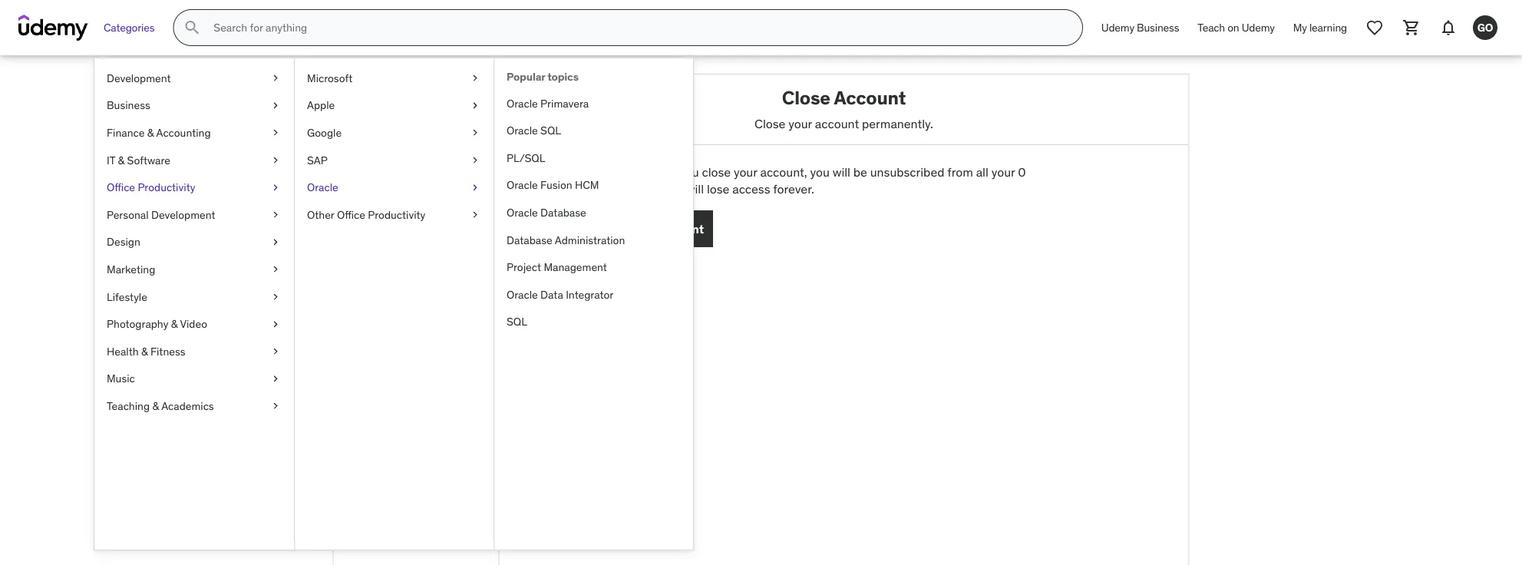 Task type: vqa. For each thing, say whether or not it's contained in the screenshot.
Fusion
yes



Task type: describe. For each thing, give the bounding box(es) containing it.
oracle link
[[295, 174, 494, 201]]

oracle element
[[494, 58, 693, 550]]

close for account
[[782, 86, 831, 109]]

xsmall image for microsoft
[[469, 71, 481, 86]]

account,
[[760, 164, 807, 180]]

lifestyle link
[[94, 283, 294, 310]]

integrator
[[566, 288, 614, 301]]

oracle data integrator link
[[494, 281, 693, 308]]

oracle fusion hcm link
[[494, 172, 693, 199]]

data
[[541, 288, 563, 301]]

xsmall image for business
[[270, 98, 282, 113]]

apple link
[[295, 92, 494, 119]]

1 you from the left
[[680, 164, 699, 180]]

if
[[669, 164, 677, 180]]

software
[[127, 153, 170, 167]]

& for academics
[[152, 399, 159, 413]]

2 you from the left
[[810, 164, 830, 180]]

personal development
[[107, 208, 215, 221]]

0 vertical spatial office
[[107, 180, 135, 194]]

xsmall image for it & software
[[270, 153, 282, 168]]

xsmall image for apple
[[469, 98, 481, 113]]

teaching & academics
[[107, 399, 214, 413]]

& for accounting
[[147, 126, 154, 140]]

1 vertical spatial productivity
[[368, 208, 426, 221]]

all
[[976, 164, 989, 180]]

video
[[180, 317, 207, 331]]

finance & accounting
[[107, 126, 211, 140]]

permanently.
[[862, 115, 934, 131]]

xsmall image for other office productivity
[[469, 207, 481, 222]]

teaching
[[107, 399, 150, 413]]

development link
[[94, 64, 294, 92]]

be
[[854, 164, 868, 180]]

microsoft
[[307, 71, 353, 85]]

from
[[948, 164, 973, 180]]

microsoft link
[[295, 64, 494, 92]]

oracle sql
[[507, 124, 561, 137]]

oracle for oracle primavera
[[507, 96, 538, 110]]

go
[[1478, 20, 1494, 34]]

popular
[[507, 70, 545, 84]]

health
[[107, 344, 139, 358]]

xsmall image for personal development
[[270, 207, 282, 222]]

categories button
[[94, 9, 164, 46]]

oracle for oracle database
[[507, 206, 538, 219]]

1 vertical spatial database
[[507, 233, 553, 247]]

marketing
[[107, 262, 155, 276]]

office productivity
[[107, 180, 195, 194]]

& for video
[[171, 317, 178, 331]]

project
[[507, 260, 541, 274]]

& for software
[[118, 153, 125, 167]]

oracle for oracle
[[307, 180, 338, 194]]

submit search image
[[183, 18, 201, 37]]

personal
[[107, 208, 149, 221]]

teach
[[1198, 21, 1225, 34]]

academics
[[161, 399, 214, 413]]

pl/sql link
[[494, 144, 693, 172]]

shopping cart with 0 items image
[[1403, 18, 1421, 37]]

hcm
[[575, 178, 599, 192]]

your for you
[[734, 164, 758, 180]]

management
[[544, 260, 607, 274]]

0 vertical spatial sql
[[541, 124, 561, 137]]

xsmall image for google
[[469, 125, 481, 140]]

topics
[[548, 70, 579, 84]]

2 udemy from the left
[[1242, 21, 1275, 34]]

close
[[702, 164, 731, 180]]

and
[[663, 181, 683, 197]]

udemy business link
[[1093, 9, 1189, 46]]

access
[[733, 181, 770, 197]]

sql link
[[494, 308, 693, 336]]

0 horizontal spatial sql
[[507, 315, 528, 329]]

udemy business
[[1102, 21, 1180, 34]]

Search for anything text field
[[211, 15, 1064, 41]]

my learning
[[1294, 21, 1348, 34]]

xsmall image for design
[[270, 235, 282, 250]]

oracle database
[[507, 206, 586, 219]]

administration
[[555, 233, 625, 247]]

primavera
[[541, 96, 589, 110]]

0 vertical spatial will
[[833, 164, 851, 180]]

xsmall image for development
[[270, 71, 282, 86]]

xsmall image for lifestyle
[[270, 289, 282, 304]]

personal development link
[[94, 201, 294, 228]]

close for account
[[623, 221, 655, 236]]

photography & video
[[107, 317, 207, 331]]

music link
[[94, 365, 294, 392]]

2 horizontal spatial your
[[992, 164, 1015, 180]]

other office productivity
[[307, 208, 426, 221]]

business inside "link"
[[1137, 21, 1180, 34]]

xsmall image for teaching & academics
[[270, 399, 282, 414]]

other office productivity link
[[295, 201, 494, 228]]

my learning link
[[1284, 9, 1357, 46]]

apple
[[307, 98, 335, 112]]

popular topics
[[507, 70, 579, 84]]

1 vertical spatial close
[[755, 115, 786, 131]]



Task type: locate. For each thing, give the bounding box(es) containing it.
0 horizontal spatial you
[[680, 164, 699, 180]]

xsmall image inside "personal development" link
[[270, 207, 282, 222]]

close left "account" on the right of the page
[[782, 86, 831, 109]]

xsmall image for sap
[[469, 153, 481, 168]]

1 horizontal spatial business
[[1137, 21, 1180, 34]]

0 horizontal spatial udemy
[[1102, 21, 1135, 34]]

xsmall image for office productivity
[[270, 180, 282, 195]]

xsmall image inside microsoft link
[[469, 71, 481, 86]]

0 vertical spatial close
[[782, 86, 831, 109]]

google link
[[295, 119, 494, 146]]

1 horizontal spatial productivity
[[368, 208, 426, 221]]

development inside 'link'
[[107, 71, 171, 85]]

oracle database link
[[494, 199, 693, 226]]

marketing link
[[94, 256, 294, 283]]

xsmall image inside development 'link'
[[270, 71, 282, 86]]

1 horizontal spatial your
[[789, 115, 812, 131]]

courses,
[[614, 181, 660, 197]]

finance
[[107, 126, 145, 140]]

1 vertical spatial account
[[658, 221, 704, 236]]

if you close your account, you will be unsubscribed from all your 0 courses, and will lose access forever.
[[614, 164, 1026, 197]]

other
[[307, 208, 334, 221]]

your inside close account close your account permanently.
[[789, 115, 812, 131]]

google
[[307, 126, 342, 140]]

xsmall image
[[270, 71, 282, 86], [469, 98, 481, 113], [270, 153, 282, 168], [270, 235, 282, 250], [270, 262, 282, 277], [270, 317, 282, 332], [270, 344, 282, 359]]

health & fitness
[[107, 344, 186, 358]]

music
[[107, 372, 135, 385]]

oracle up 'other'
[[307, 180, 338, 194]]

0 horizontal spatial your
[[734, 164, 758, 180]]

0 horizontal spatial productivity
[[138, 180, 195, 194]]

photography & video link
[[94, 310, 294, 338]]

your left the 0
[[992, 164, 1015, 180]]

0
[[1018, 164, 1026, 180]]

oracle fusion hcm
[[507, 178, 599, 192]]

will right and
[[686, 181, 704, 197]]

oracle data integrator
[[507, 288, 614, 301]]

business link
[[94, 92, 294, 119]]

oracle for oracle data integrator
[[507, 288, 538, 301]]

your
[[789, 115, 812, 131], [734, 164, 758, 180], [992, 164, 1015, 180]]

2 vertical spatial close
[[623, 221, 655, 236]]

business left teach
[[1137, 21, 1180, 34]]

udemy inside "link"
[[1102, 21, 1135, 34]]

on
[[1228, 21, 1240, 34]]

1 horizontal spatial will
[[833, 164, 851, 180]]

pl/sql
[[507, 151, 545, 165]]

office right 'other'
[[337, 208, 365, 221]]

go link
[[1467, 9, 1504, 46]]

you right if
[[680, 164, 699, 180]]

office
[[107, 180, 135, 194], [337, 208, 365, 221]]

health & fitness link
[[94, 338, 294, 365]]

database
[[541, 206, 586, 219], [507, 233, 553, 247]]

xsmall image inside design link
[[270, 235, 282, 250]]

development
[[107, 71, 171, 85], [151, 208, 215, 221]]

oracle
[[507, 96, 538, 110], [507, 124, 538, 137], [507, 178, 538, 192], [307, 180, 338, 194], [507, 206, 538, 219], [507, 288, 538, 301]]

your for account
[[789, 115, 812, 131]]

oracle primavera link
[[494, 90, 693, 117]]

categories
[[104, 21, 155, 34]]

sap
[[307, 153, 328, 167]]

sap link
[[295, 146, 494, 174]]

xsmall image inside lifestyle link
[[270, 289, 282, 304]]

0 vertical spatial development
[[107, 71, 171, 85]]

notifications image
[[1440, 18, 1458, 37]]

1 vertical spatial office
[[337, 208, 365, 221]]

udemy image
[[18, 15, 88, 41]]

wishlist image
[[1366, 18, 1384, 37]]

database administration link
[[494, 226, 693, 254]]

oracle down oracle fusion hcm
[[507, 206, 538, 219]]

fusion
[[541, 178, 573, 192]]

oracle primavera
[[507, 96, 589, 110]]

oracle down project
[[507, 288, 538, 301]]

sql down oracle data integrator
[[507, 315, 528, 329]]

business inside 'link'
[[107, 98, 150, 112]]

design link
[[94, 228, 294, 256]]

oracle inside "link"
[[507, 206, 538, 219]]

database administration
[[507, 233, 625, 247]]

it
[[107, 153, 115, 167]]

1 horizontal spatial you
[[810, 164, 830, 180]]

will
[[833, 164, 851, 180], [686, 181, 704, 197]]

project management
[[507, 260, 607, 274]]

close account button
[[614, 210, 713, 247]]

your up account,
[[789, 115, 812, 131]]

xsmall image inside finance & accounting link
[[270, 125, 282, 140]]

database up project
[[507, 233, 553, 247]]

xsmall image for music
[[270, 371, 282, 386]]

udemy
[[1102, 21, 1135, 34], [1242, 21, 1275, 34]]

accounting
[[156, 126, 211, 140]]

xsmall image inside the "oracle" link
[[469, 180, 481, 195]]

office up personal at the left top
[[107, 180, 135, 194]]

oracle down pl/sql
[[507, 178, 538, 192]]

& right health
[[141, 344, 148, 358]]

lifestyle
[[107, 290, 147, 303]]

account down "account" on the right of the page
[[815, 115, 859, 131]]

you
[[680, 164, 699, 180], [810, 164, 830, 180]]

oracle for oracle fusion hcm
[[507, 178, 538, 192]]

xsmall image inside apple link
[[469, 98, 481, 113]]

1 horizontal spatial sql
[[541, 124, 561, 137]]

learning
[[1310, 21, 1348, 34]]

xsmall image inside music link
[[270, 371, 282, 386]]

account down and
[[658, 221, 704, 236]]

forever.
[[773, 181, 815, 197]]

will left be
[[833, 164, 851, 180]]

xsmall image inside office productivity link
[[270, 180, 282, 195]]

1 horizontal spatial udemy
[[1242, 21, 1275, 34]]

& right it
[[118, 153, 125, 167]]

it & software link
[[94, 146, 294, 174]]

your up access
[[734, 164, 758, 180]]

xsmall image inside it & software link
[[270, 153, 282, 168]]

development down categories dropdown button
[[107, 71, 171, 85]]

1 vertical spatial will
[[686, 181, 704, 197]]

1 horizontal spatial account
[[815, 115, 859, 131]]

design
[[107, 235, 140, 249]]

productivity up personal development
[[138, 180, 195, 194]]

0 horizontal spatial office
[[107, 180, 135, 194]]

it & software
[[107, 153, 170, 167]]

& right teaching
[[152, 399, 159, 413]]

account inside close account button
[[658, 221, 704, 236]]

oracle sql link
[[494, 117, 693, 144]]

xsmall image for health & fitness
[[270, 344, 282, 359]]

1 udemy from the left
[[1102, 21, 1135, 34]]

project management link
[[494, 254, 693, 281]]

& right finance
[[147, 126, 154, 140]]

sql down 'oracle primavera'
[[541, 124, 561, 137]]

xsmall image
[[469, 71, 481, 86], [270, 98, 282, 113], [270, 125, 282, 140], [469, 125, 481, 140], [469, 153, 481, 168], [270, 180, 282, 195], [469, 180, 481, 195], [270, 207, 282, 222], [469, 207, 481, 222], [270, 289, 282, 304], [270, 371, 282, 386], [270, 399, 282, 414]]

0 horizontal spatial will
[[686, 181, 704, 197]]

close down 'courses,' on the top
[[623, 221, 655, 236]]

0 vertical spatial database
[[541, 206, 586, 219]]

close up account,
[[755, 115, 786, 131]]

xsmall image for finance & accounting
[[270, 125, 282, 140]]

1 horizontal spatial office
[[337, 208, 365, 221]]

& for fitness
[[141, 344, 148, 358]]

xsmall image inside 'health & fitness' link
[[270, 344, 282, 359]]

productivity down the "oracle" link
[[368, 208, 426, 221]]

close
[[782, 86, 831, 109], [755, 115, 786, 131], [623, 221, 655, 236]]

teach on udemy
[[1198, 21, 1275, 34]]

0 horizontal spatial business
[[107, 98, 150, 112]]

xsmall image for oracle
[[469, 180, 481, 195]]

database up "database administration"
[[541, 206, 586, 219]]

0 horizontal spatial account
[[658, 221, 704, 236]]

& left the video
[[171, 317, 178, 331]]

business up finance
[[107, 98, 150, 112]]

xsmall image inside other office productivity link
[[469, 207, 481, 222]]

fitness
[[150, 344, 186, 358]]

sql
[[541, 124, 561, 137], [507, 315, 528, 329]]

xsmall image inside marketing link
[[270, 262, 282, 277]]

xsmall image inside photography & video link
[[270, 317, 282, 332]]

teaching & academics link
[[94, 392, 294, 420]]

database inside "link"
[[541, 206, 586, 219]]

account
[[834, 86, 906, 109]]

0 vertical spatial business
[[1137, 21, 1180, 34]]

close account
[[623, 221, 704, 236]]

oracle down popular
[[507, 96, 538, 110]]

finance & accounting link
[[94, 119, 294, 146]]

1 vertical spatial business
[[107, 98, 150, 112]]

xsmall image inside business 'link'
[[270, 98, 282, 113]]

oracle up pl/sql
[[507, 124, 538, 137]]

lose
[[707, 181, 730, 197]]

you up forever.
[[810, 164, 830, 180]]

photography
[[107, 317, 168, 331]]

close inside close account button
[[623, 221, 655, 236]]

1 vertical spatial development
[[151, 208, 215, 221]]

oracle for oracle sql
[[507, 124, 538, 137]]

teach on udemy link
[[1189, 9, 1284, 46]]

0 vertical spatial account
[[815, 115, 859, 131]]

xsmall image for marketing
[[270, 262, 282, 277]]

xsmall image inside "sap" link
[[469, 153, 481, 168]]

xsmall image for photography & video
[[270, 317, 282, 332]]

0 vertical spatial productivity
[[138, 180, 195, 194]]

xsmall image inside google "link"
[[469, 125, 481, 140]]

development down office productivity link
[[151, 208, 215, 221]]

account inside close account close your account permanently.
[[815, 115, 859, 131]]

1 vertical spatial sql
[[507, 315, 528, 329]]

my
[[1294, 21, 1307, 34]]

business
[[1137, 21, 1180, 34], [107, 98, 150, 112]]

xsmall image inside the teaching & academics link
[[270, 399, 282, 414]]

office productivity link
[[94, 174, 294, 201]]



